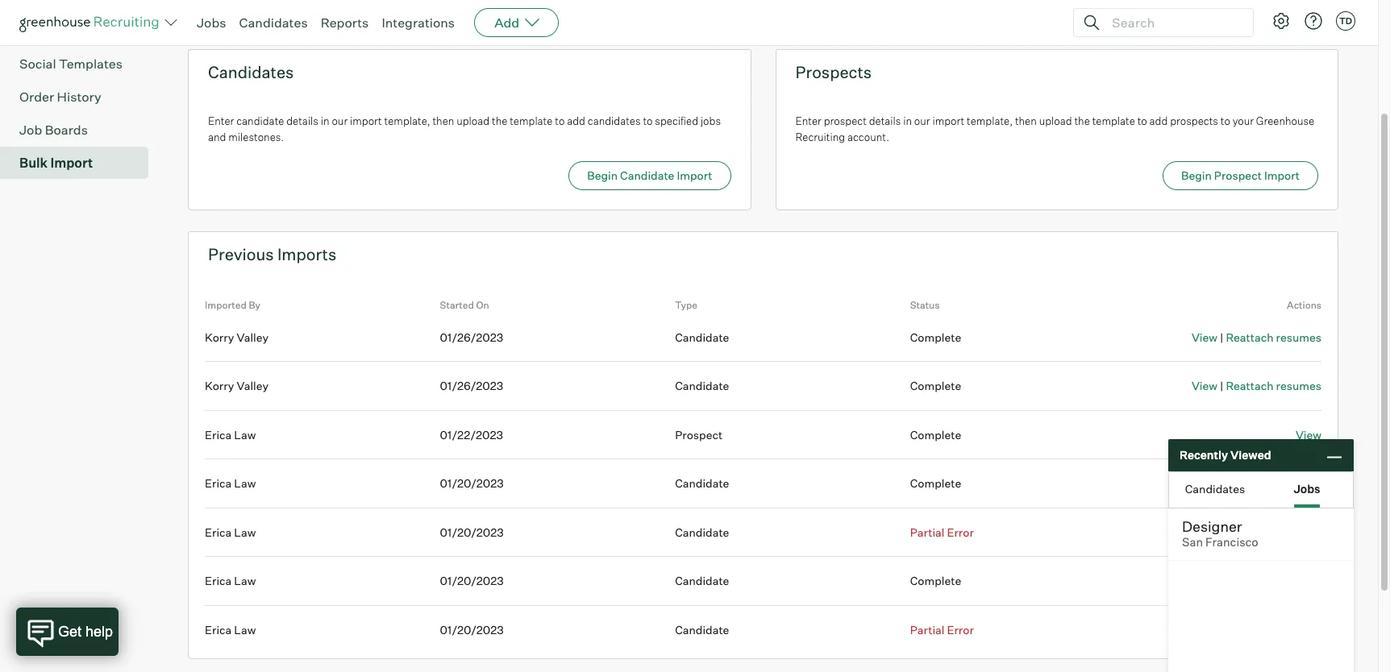 Task type: describe. For each thing, give the bounding box(es) containing it.
view link for 2nd reattach resumes link from the bottom
[[1192, 477, 1218, 491]]

view link for 3rd reattach resumes link from the bottom
[[1192, 379, 1218, 393]]

td button
[[1334, 8, 1359, 34]]

imports
[[277, 245, 337, 265]]

view link for fourth reattach resumes link from the top
[[1192, 526, 1218, 539]]

view for 2nd reattach resumes link from the bottom
[[1192, 477, 1218, 491]]

bulk import link
[[19, 153, 142, 173]]

imported
[[205, 299, 247, 312]]

imported by
[[205, 299, 261, 312]]

view link for 4th reattach resumes link from the bottom of the page
[[1192, 331, 1218, 344]]

3 erica from the top
[[205, 526, 232, 539]]

view | reattach resumes for fourth reattach resumes link from the top
[[1192, 526, 1322, 539]]

email templates link
[[19, 21, 142, 40]]

4 to from the left
[[1221, 115, 1231, 128]]

template, for candidates
[[384, 115, 430, 128]]

4 01/20/2023 from the top
[[440, 623, 504, 637]]

recently viewed
[[1180, 449, 1272, 462]]

account.
[[848, 130, 890, 143]]

san
[[1183, 536, 1204, 550]]

3 01/20/2023 from the top
[[440, 575, 504, 588]]

3 to from the left
[[1138, 115, 1148, 128]]

1 error from the top
[[947, 526, 974, 539]]

status
[[911, 299, 940, 312]]

3 erica law from the top
[[205, 526, 256, 539]]

| for 3rd reattach resumes link from the bottom
[[1221, 379, 1224, 393]]

candidates
[[588, 115, 641, 128]]

order history
[[19, 89, 101, 105]]

2 partial error from the top
[[911, 623, 974, 637]]

email templates
[[19, 23, 120, 39]]

| for fourth reattach resumes link from the top
[[1221, 526, 1224, 539]]

type
[[675, 299, 698, 312]]

resumes for fourth reattach resumes link from the top
[[1277, 526, 1322, 539]]

1 partial from the top
[[911, 526, 945, 539]]

1 law from the top
[[234, 428, 256, 442]]

greenhouse
[[1257, 115, 1315, 128]]

social templates link
[[19, 54, 142, 74]]

job boards link
[[19, 120, 142, 140]]

2 to from the left
[[643, 115, 653, 128]]

td button
[[1337, 11, 1356, 31]]

then for candidates
[[433, 115, 454, 128]]

import down boards on the top left
[[50, 155, 93, 171]]

resumes for 2nd reattach resumes link from the bottom
[[1277, 477, 1322, 491]]

5 law from the top
[[234, 623, 256, 637]]

2 erica law from the top
[[205, 477, 256, 491]]

job boards
[[19, 122, 88, 138]]

enter for candidates
[[208, 115, 234, 128]]

add for candidates
[[567, 115, 586, 128]]

4 law from the top
[[234, 575, 256, 588]]

template for prospects
[[1093, 115, 1136, 128]]

resumes for 3rd reattach resumes link from the bottom
[[1277, 379, 1322, 393]]

integrations link
[[382, 15, 455, 31]]

1 erica from the top
[[205, 428, 232, 442]]

view for 4th reattach resumes link from the bottom of the page
[[1192, 331, 1218, 344]]

begin for candidates
[[587, 169, 618, 182]]

started on
[[440, 299, 489, 312]]

enter candidate details in our import template, then upload the template to add candidates to specified jobs and milestones.
[[208, 115, 721, 143]]

tab list containing candidates
[[1170, 473, 1354, 508]]

previous imports
[[208, 245, 337, 265]]

2 partial from the top
[[911, 623, 945, 637]]

| for 2nd reattach resumes link from the bottom
[[1221, 477, 1224, 491]]

begin candidate import
[[587, 169, 713, 182]]

td
[[1340, 15, 1353, 27]]

5 erica from the top
[[205, 623, 232, 637]]

specified
[[655, 115, 699, 128]]

1 reattach resumes link from the top
[[1227, 331, 1322, 344]]

email
[[19, 23, 53, 39]]

complete for 3rd reattach resumes link from the bottom's "view" link
[[911, 379, 962, 393]]

3 law from the top
[[234, 526, 256, 539]]

designer san francisco
[[1183, 518, 1259, 550]]

actions
[[1288, 299, 1322, 312]]

reattach for 3rd reattach resumes link from the bottom
[[1227, 379, 1274, 393]]

candidate inside button
[[620, 169, 675, 182]]

our for candidates
[[332, 115, 348, 128]]

begin candidate import button
[[569, 161, 731, 191]]

view | reattach resumes for 2nd reattach resumes link from the bottom
[[1192, 477, 1322, 491]]

prospects
[[1171, 115, 1219, 128]]

jobs link
[[197, 15, 226, 31]]

reattach for 4th reattach resumes link from the bottom of the page
[[1227, 331, 1274, 344]]

add for prospects
[[1150, 115, 1168, 128]]

by
[[249, 299, 261, 312]]

4 erica law from the top
[[205, 575, 256, 588]]

import right jobs link
[[233, 11, 294, 36]]

add
[[495, 15, 520, 31]]

details for prospects
[[869, 115, 901, 128]]

jobs
[[701, 115, 721, 128]]

korry valley for 3rd reattach resumes link from the bottom's "view" link
[[205, 379, 269, 393]]

1 erica law from the top
[[205, 428, 256, 442]]

1 vertical spatial bulk import
[[19, 155, 93, 171]]

social templates
[[19, 56, 123, 72]]

boards
[[45, 122, 88, 138]]

then for prospects
[[1016, 115, 1037, 128]]

designer
[[1183, 518, 1243, 536]]

on
[[476, 299, 489, 312]]

upload for candidates
[[457, 115, 490, 128]]

reports link
[[321, 15, 369, 31]]

viewed
[[1231, 449, 1272, 462]]

resumes for 4th reattach resumes link from the bottom of the page
[[1277, 331, 1322, 344]]

configure image
[[1272, 11, 1292, 31]]



Task type: locate. For each thing, give the bounding box(es) containing it.
2 then from the left
[[1016, 115, 1037, 128]]

erica law
[[205, 428, 256, 442], [205, 477, 256, 491], [205, 526, 256, 539], [205, 575, 256, 588], [205, 623, 256, 637]]

0 horizontal spatial then
[[433, 115, 454, 128]]

your
[[1233, 115, 1254, 128]]

then inside the enter candidate details in our import template, then upload the template to add candidates to specified jobs and milestones.
[[433, 115, 454, 128]]

1 vertical spatial partial
[[911, 623, 945, 637]]

in inside the enter candidate details in our import template, then upload the template to add candidates to specified jobs and milestones.
[[321, 115, 330, 128]]

korry valley
[[205, 331, 269, 344], [205, 379, 269, 393]]

social
[[19, 56, 56, 72]]

complete for "view" link related to 2nd reattach resumes link from the bottom
[[911, 477, 962, 491]]

1 horizontal spatial our
[[915, 115, 931, 128]]

0 vertical spatial bulk import
[[188, 11, 294, 36]]

recruiting
[[796, 130, 846, 143]]

1 resumes from the top
[[1277, 331, 1322, 344]]

prospect
[[824, 115, 867, 128]]

| for 4th reattach resumes link from the bottom of the page
[[1221, 331, 1224, 344]]

enter inside the enter candidate details in our import template, then upload the template to add candidates to specified jobs and milestones.
[[208, 115, 234, 128]]

our inside enter prospect details in our import template, then upload the template to add prospects to your greenhouse recruiting account.
[[915, 115, 931, 128]]

3 complete from the top
[[911, 428, 962, 442]]

1 vertical spatial jobs
[[1294, 482, 1321, 496]]

2 reattach from the top
[[1227, 379, 1274, 393]]

order
[[19, 89, 54, 105]]

2 resumes from the top
[[1277, 379, 1322, 393]]

5 complete from the top
[[911, 575, 962, 588]]

candidates
[[239, 15, 308, 31], [208, 62, 294, 82], [1186, 482, 1246, 496]]

0 vertical spatial error
[[947, 526, 974, 539]]

started
[[440, 299, 474, 312]]

in for candidates
[[321, 115, 330, 128]]

tab list
[[1170, 473, 1354, 508]]

2 erica from the top
[[205, 477, 232, 491]]

view | reattach resumes for 3rd reattach resumes link from the bottom
[[1192, 379, 1322, 393]]

1 horizontal spatial template,
[[967, 115, 1013, 128]]

valley for 3rd reattach resumes link from the bottom's "view" link
[[237, 379, 269, 393]]

2 valley from the top
[[237, 379, 269, 393]]

add button
[[474, 8, 559, 37]]

1 partial error from the top
[[911, 526, 974, 539]]

add inside the enter candidate details in our import template, then upload the template to add candidates to specified jobs and milestones.
[[567, 115, 586, 128]]

0 horizontal spatial the
[[492, 115, 508, 128]]

0 horizontal spatial template
[[510, 115, 553, 128]]

1 our from the left
[[332, 115, 348, 128]]

template, for prospects
[[967, 115, 1013, 128]]

candidates down recently viewed
[[1186, 482, 1246, 496]]

1 complete from the top
[[911, 331, 962, 344]]

0 vertical spatial partial error
[[911, 526, 974, 539]]

korry for 3rd reattach resumes link from the bottom's "view" link
[[205, 379, 234, 393]]

0 horizontal spatial details
[[287, 115, 319, 128]]

2 view | reattach resumes from the top
[[1192, 379, 1322, 393]]

recently
[[1180, 449, 1229, 462]]

to left your
[[1221, 115, 1231, 128]]

our inside the enter candidate details in our import template, then upload the template to add candidates to specified jobs and milestones.
[[332, 115, 348, 128]]

our right prospect
[[915, 115, 931, 128]]

prospect inside button
[[1215, 169, 1262, 182]]

enter inside enter prospect details in our import template, then upload the template to add prospects to your greenhouse recruiting account.
[[796, 115, 822, 128]]

our for prospects
[[915, 115, 931, 128]]

1 vertical spatial korry
[[205, 379, 234, 393]]

prospects
[[796, 62, 872, 82]]

1 in from the left
[[321, 115, 330, 128]]

in right prospect
[[904, 115, 912, 128]]

1 horizontal spatial import
[[933, 115, 965, 128]]

3 | from the top
[[1221, 477, 1224, 491]]

2 korry from the top
[[205, 379, 234, 393]]

order history link
[[19, 87, 142, 107]]

1 template, from the left
[[384, 115, 430, 128]]

templates down 'email templates' link
[[59, 56, 123, 72]]

1 01/26/2023 from the top
[[440, 331, 504, 344]]

our
[[332, 115, 348, 128], [915, 115, 931, 128]]

0 vertical spatial partial
[[911, 526, 945, 539]]

bulk left "candidates" link
[[188, 11, 228, 36]]

korry for "view" link corresponding to 4th reattach resumes link from the bottom of the page
[[205, 331, 234, 344]]

2 upload from the left
[[1040, 115, 1073, 128]]

the for candidates
[[492, 115, 508, 128]]

0 horizontal spatial import
[[350, 115, 382, 128]]

bulk
[[188, 11, 228, 36], [19, 155, 48, 171]]

then inside enter prospect details in our import template, then upload the template to add prospects to your greenhouse recruiting account.
[[1016, 115, 1037, 128]]

and
[[208, 130, 226, 143]]

2 in from the left
[[904, 115, 912, 128]]

1 details from the left
[[287, 115, 319, 128]]

0 vertical spatial templates
[[56, 23, 120, 39]]

2 complete from the top
[[911, 379, 962, 393]]

0 vertical spatial korry valley
[[205, 331, 269, 344]]

1 vertical spatial partial error
[[911, 623, 974, 637]]

history
[[57, 89, 101, 105]]

2 01/26/2023 from the top
[[440, 379, 504, 393]]

01/26/2023
[[440, 331, 504, 344], [440, 379, 504, 393]]

reattach for 2nd reattach resumes link from the bottom
[[1227, 477, 1274, 491]]

0 horizontal spatial bulk
[[19, 155, 48, 171]]

import for prospects
[[933, 115, 965, 128]]

1 horizontal spatial details
[[869, 115, 901, 128]]

1 01/20/2023 from the top
[[440, 477, 504, 491]]

to
[[555, 115, 565, 128], [643, 115, 653, 128], [1138, 115, 1148, 128], [1221, 115, 1231, 128]]

bulk import
[[188, 11, 294, 36], [19, 155, 93, 171]]

4 complete from the top
[[911, 477, 962, 491]]

2 begin from the left
[[1182, 169, 1212, 182]]

0 horizontal spatial jobs
[[197, 15, 226, 31]]

1 horizontal spatial the
[[1075, 115, 1091, 128]]

add inside enter prospect details in our import template, then upload the template to add prospects to your greenhouse recruiting account.
[[1150, 115, 1168, 128]]

0 horizontal spatial template,
[[384, 115, 430, 128]]

01/26/2023 down 'started on'
[[440, 331, 504, 344]]

reattach
[[1227, 331, 1274, 344], [1227, 379, 1274, 393], [1227, 477, 1274, 491], [1227, 526, 1274, 539]]

jobs inside tab list
[[1294, 482, 1321, 496]]

view for 3rd reattach resumes link from the bottom
[[1192, 379, 1218, 393]]

details for candidates
[[287, 115, 319, 128]]

1 import from the left
[[350, 115, 382, 128]]

view for fourth reattach resumes link from the top
[[1192, 526, 1218, 539]]

prospect
[[1215, 169, 1262, 182], [675, 428, 723, 442]]

1 begin from the left
[[587, 169, 618, 182]]

4 reattach resumes link from the top
[[1227, 526, 1322, 539]]

3 reattach from the top
[[1227, 477, 1274, 491]]

templates for email templates
[[56, 23, 120, 39]]

5 erica law from the top
[[205, 623, 256, 637]]

view
[[1192, 331, 1218, 344], [1192, 379, 1218, 393], [1296, 428, 1322, 442], [1192, 477, 1218, 491], [1192, 526, 1218, 539]]

3 view | reattach resumes from the top
[[1192, 477, 1322, 491]]

details inside enter prospect details in our import template, then upload the template to add prospects to your greenhouse recruiting account.
[[869, 115, 901, 128]]

1 | from the top
[[1221, 331, 1224, 344]]

2 template from the left
[[1093, 115, 1136, 128]]

2 details from the left
[[869, 115, 901, 128]]

1 horizontal spatial prospect
[[1215, 169, 1262, 182]]

integrations
[[382, 15, 455, 31]]

complete
[[911, 331, 962, 344], [911, 379, 962, 393], [911, 428, 962, 442], [911, 477, 962, 491], [911, 575, 962, 588]]

error
[[947, 526, 974, 539], [947, 623, 974, 637]]

2 error from the top
[[947, 623, 974, 637]]

templates up social templates link
[[56, 23, 120, 39]]

1 upload from the left
[[457, 115, 490, 128]]

0 horizontal spatial begin
[[587, 169, 618, 182]]

0 vertical spatial jobs
[[197, 15, 226, 31]]

begin prospect import button
[[1163, 161, 1319, 191]]

01/20/2023
[[440, 477, 504, 491], [440, 526, 504, 539], [440, 575, 504, 588], [440, 623, 504, 637]]

templates for social templates
[[59, 56, 123, 72]]

1 then from the left
[[433, 115, 454, 128]]

templates
[[56, 23, 120, 39], [59, 56, 123, 72]]

0 vertical spatial korry
[[205, 331, 234, 344]]

valley
[[237, 331, 269, 344], [237, 379, 269, 393]]

law
[[234, 428, 256, 442], [234, 477, 256, 491], [234, 526, 256, 539], [234, 575, 256, 588], [234, 623, 256, 637]]

1 korry from the top
[[205, 331, 234, 344]]

2 reattach resumes link from the top
[[1227, 379, 1322, 393]]

1 korry valley from the top
[[205, 331, 269, 344]]

1 horizontal spatial bulk
[[188, 11, 228, 36]]

add left "candidates"
[[567, 115, 586, 128]]

1 vertical spatial prospect
[[675, 428, 723, 442]]

to left prospects
[[1138, 115, 1148, 128]]

reattach resumes link
[[1227, 331, 1322, 344], [1227, 379, 1322, 393], [1227, 477, 1322, 491], [1227, 526, 1322, 539]]

erica
[[205, 428, 232, 442], [205, 477, 232, 491], [205, 526, 232, 539], [205, 575, 232, 588], [205, 623, 232, 637]]

details inside the enter candidate details in our import template, then upload the template to add candidates to specified jobs and milestones.
[[287, 115, 319, 128]]

template, inside enter prospect details in our import template, then upload the template to add prospects to your greenhouse recruiting account.
[[967, 115, 1013, 128]]

korry
[[205, 331, 234, 344], [205, 379, 234, 393]]

candidates for jobs
[[1186, 482, 1246, 496]]

then
[[433, 115, 454, 128], [1016, 115, 1037, 128]]

complete for "view" link corresponding to 4th reattach resumes link from the bottom of the page
[[911, 331, 962, 344]]

2 the from the left
[[1075, 115, 1091, 128]]

to left "candidates"
[[555, 115, 565, 128]]

2 our from the left
[[915, 115, 931, 128]]

previous
[[208, 245, 274, 265]]

4 | from the top
[[1221, 526, 1224, 539]]

01/26/2023 up 01/22/2023
[[440, 379, 504, 393]]

in right candidate
[[321, 115, 330, 128]]

0 vertical spatial valley
[[237, 331, 269, 344]]

4 resumes from the top
[[1277, 526, 1322, 539]]

import for candidates
[[350, 115, 382, 128]]

0 horizontal spatial upload
[[457, 115, 490, 128]]

1 vertical spatial candidates
[[208, 62, 294, 82]]

the inside the enter candidate details in our import template, then upload the template to add candidates to specified jobs and milestones.
[[492, 115, 508, 128]]

01/22/2023
[[440, 428, 503, 442]]

01/26/2023 for 3rd reattach resumes link from the bottom's "view" link
[[440, 379, 504, 393]]

2 korry valley from the top
[[205, 379, 269, 393]]

2 template, from the left
[[967, 115, 1013, 128]]

4 view | reattach resumes from the top
[[1192, 526, 1322, 539]]

4 erica from the top
[[205, 575, 232, 588]]

3 reattach resumes link from the top
[[1227, 477, 1322, 491]]

Search text field
[[1108, 11, 1239, 34]]

0 vertical spatial 01/26/2023
[[440, 331, 504, 344]]

1 horizontal spatial upload
[[1040, 115, 1073, 128]]

template, inside the enter candidate details in our import template, then upload the template to add candidates to specified jobs and milestones.
[[384, 115, 430, 128]]

enter
[[208, 115, 234, 128], [796, 115, 822, 128]]

our right candidate
[[332, 115, 348, 128]]

in inside enter prospect details in our import template, then upload the template to add prospects to your greenhouse recruiting account.
[[904, 115, 912, 128]]

details right candidate
[[287, 115, 319, 128]]

0 horizontal spatial add
[[567, 115, 586, 128]]

1 vertical spatial valley
[[237, 379, 269, 393]]

begin prospect import
[[1182, 169, 1300, 182]]

1 the from the left
[[492, 115, 508, 128]]

1 horizontal spatial begin
[[1182, 169, 1212, 182]]

enter for prospects
[[796, 115, 822, 128]]

details up account.
[[869, 115, 901, 128]]

to left specified at the top of the page
[[643, 115, 653, 128]]

candidates up candidate
[[208, 62, 294, 82]]

partial
[[911, 526, 945, 539], [911, 623, 945, 637]]

reattach for fourth reattach resumes link from the top
[[1227, 526, 1274, 539]]

jobs
[[197, 15, 226, 31], [1294, 482, 1321, 496]]

1 horizontal spatial template
[[1093, 115, 1136, 128]]

enter prospect details in our import template, then upload the template to add prospects to your greenhouse recruiting account.
[[796, 115, 1315, 143]]

0 vertical spatial bulk
[[188, 11, 228, 36]]

0 horizontal spatial bulk import
[[19, 155, 93, 171]]

valley for "view" link corresponding to 4th reattach resumes link from the bottom of the page
[[237, 331, 269, 344]]

import
[[350, 115, 382, 128], [933, 115, 965, 128]]

candidate
[[237, 115, 284, 128]]

3 resumes from the top
[[1277, 477, 1322, 491]]

0 vertical spatial prospect
[[1215, 169, 1262, 182]]

begin for prospects
[[1182, 169, 1212, 182]]

1 vertical spatial templates
[[59, 56, 123, 72]]

add
[[567, 115, 586, 128], [1150, 115, 1168, 128]]

1 view | reattach resumes from the top
[[1192, 331, 1322, 344]]

upload inside enter prospect details in our import template, then upload the template to add prospects to your greenhouse recruiting account.
[[1040, 115, 1073, 128]]

template
[[510, 115, 553, 128], [1093, 115, 1136, 128]]

0 horizontal spatial enter
[[208, 115, 234, 128]]

import down jobs
[[677, 169, 713, 182]]

candidates right jobs link
[[239, 15, 308, 31]]

add left prospects
[[1150, 115, 1168, 128]]

template inside enter prospect details in our import template, then upload the template to add prospects to your greenhouse recruiting account.
[[1093, 115, 1136, 128]]

1 horizontal spatial in
[[904, 115, 912, 128]]

1 horizontal spatial then
[[1016, 115, 1037, 128]]

1 vertical spatial korry valley
[[205, 379, 269, 393]]

1 horizontal spatial add
[[1150, 115, 1168, 128]]

enter up and
[[208, 115, 234, 128]]

1 enter from the left
[[208, 115, 234, 128]]

1 horizontal spatial jobs
[[1294, 482, 1321, 496]]

2 01/20/2023 from the top
[[440, 526, 504, 539]]

upload
[[457, 115, 490, 128], [1040, 115, 1073, 128]]

the
[[492, 115, 508, 128], [1075, 115, 1091, 128]]

0 vertical spatial candidates
[[239, 15, 308, 31]]

01/26/2023 for "view" link corresponding to 4th reattach resumes link from the bottom of the page
[[440, 331, 504, 344]]

1 to from the left
[[555, 115, 565, 128]]

template,
[[384, 115, 430, 128], [967, 115, 1013, 128]]

partial error
[[911, 526, 974, 539], [911, 623, 974, 637]]

in
[[321, 115, 330, 128], [904, 115, 912, 128]]

reports
[[321, 15, 369, 31]]

1 horizontal spatial bulk import
[[188, 11, 294, 36]]

1 add from the left
[[567, 115, 586, 128]]

0 horizontal spatial prospect
[[675, 428, 723, 442]]

import down greenhouse
[[1265, 169, 1300, 182]]

1 vertical spatial error
[[947, 623, 974, 637]]

begin down prospects
[[1182, 169, 1212, 182]]

candidates for prospects
[[208, 62, 294, 82]]

view | reattach resumes for 4th reattach resumes link from the bottom of the page
[[1192, 331, 1322, 344]]

import
[[233, 11, 294, 36], [50, 155, 93, 171], [677, 169, 713, 182], [1265, 169, 1300, 182]]

2 add from the left
[[1150, 115, 1168, 128]]

1 horizontal spatial enter
[[796, 115, 822, 128]]

details
[[287, 115, 319, 128], [869, 115, 901, 128]]

1 vertical spatial 01/26/2023
[[440, 379, 504, 393]]

1 template from the left
[[510, 115, 553, 128]]

begin down "candidates"
[[587, 169, 618, 182]]

0 horizontal spatial in
[[321, 115, 330, 128]]

|
[[1221, 331, 1224, 344], [1221, 379, 1224, 393], [1221, 477, 1224, 491], [1221, 526, 1224, 539]]

bulk down job
[[19, 155, 48, 171]]

candidate
[[620, 169, 675, 182], [675, 331, 730, 344], [675, 379, 730, 393], [675, 477, 730, 491], [675, 526, 730, 539], [675, 575, 730, 588], [675, 623, 730, 637]]

0 horizontal spatial our
[[332, 115, 348, 128]]

2 import from the left
[[933, 115, 965, 128]]

template inside the enter candidate details in our import template, then upload the template to add candidates to specified jobs and milestones.
[[510, 115, 553, 128]]

2 | from the top
[[1221, 379, 1224, 393]]

korry valley for "view" link corresponding to 4th reattach resumes link from the bottom of the page
[[205, 331, 269, 344]]

candidates link
[[239, 15, 308, 31]]

view | reattach resumes
[[1192, 331, 1322, 344], [1192, 379, 1322, 393], [1192, 477, 1322, 491], [1192, 526, 1322, 539]]

francisco
[[1206, 536, 1259, 550]]

2 law from the top
[[234, 477, 256, 491]]

the inside enter prospect details in our import template, then upload the template to add prospects to your greenhouse recruiting account.
[[1075, 115, 1091, 128]]

2 vertical spatial candidates
[[1186, 482, 1246, 496]]

import inside the enter candidate details in our import template, then upload the template to add candidates to specified jobs and milestones.
[[350, 115, 382, 128]]

4 reattach from the top
[[1227, 526, 1274, 539]]

enter up recruiting
[[796, 115, 822, 128]]

greenhouse recruiting image
[[19, 13, 165, 32]]

begin
[[587, 169, 618, 182], [1182, 169, 1212, 182]]

the for prospects
[[1075, 115, 1091, 128]]

1 valley from the top
[[237, 331, 269, 344]]

job
[[19, 122, 42, 138]]

milestones.
[[229, 130, 284, 143]]

view link
[[1192, 331, 1218, 344], [1192, 379, 1218, 393], [1296, 428, 1322, 442], [1192, 477, 1218, 491], [1192, 526, 1218, 539]]

1 reattach from the top
[[1227, 331, 1274, 344]]

import inside enter prospect details in our import template, then upload the template to add prospects to your greenhouse recruiting account.
[[933, 115, 965, 128]]

2 enter from the left
[[796, 115, 822, 128]]

1 vertical spatial bulk
[[19, 155, 48, 171]]

upload inside the enter candidate details in our import template, then upload the template to add candidates to specified jobs and milestones.
[[457, 115, 490, 128]]

in for prospects
[[904, 115, 912, 128]]

upload for prospects
[[1040, 115, 1073, 128]]

template for candidates
[[510, 115, 553, 128]]



Task type: vqa. For each thing, say whether or not it's contained in the screenshot.
2nd Definitely Not button from the bottom of the page
no



